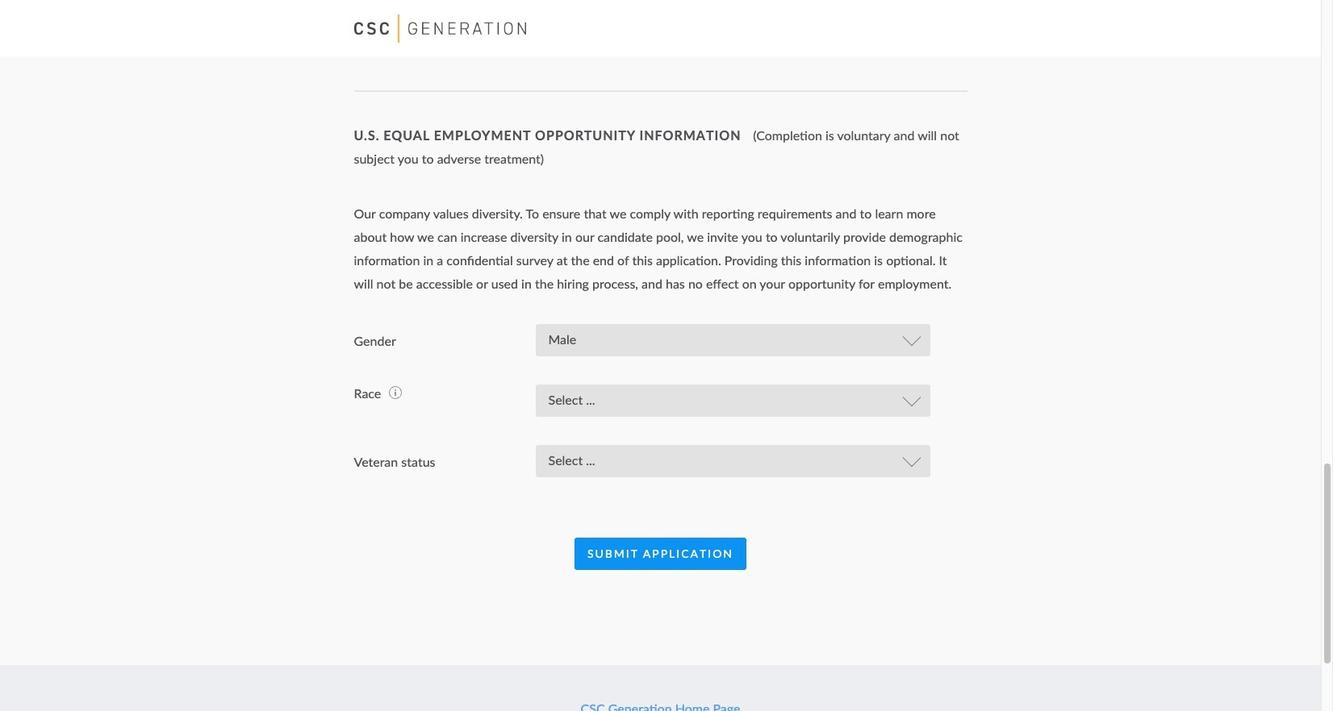 Task type: locate. For each thing, give the bounding box(es) containing it.
click to see details about each option. image
[[389, 387, 402, 400]]

Add a cover letter or anything else you want to share. text field
[[354, 0, 967, 37]]



Task type: vqa. For each thing, say whether or not it's contained in the screenshot.
Click to see details about each option. Image
yes



Task type: describe. For each thing, give the bounding box(es) containing it.
csc generation logo image
[[354, 14, 526, 42]]



